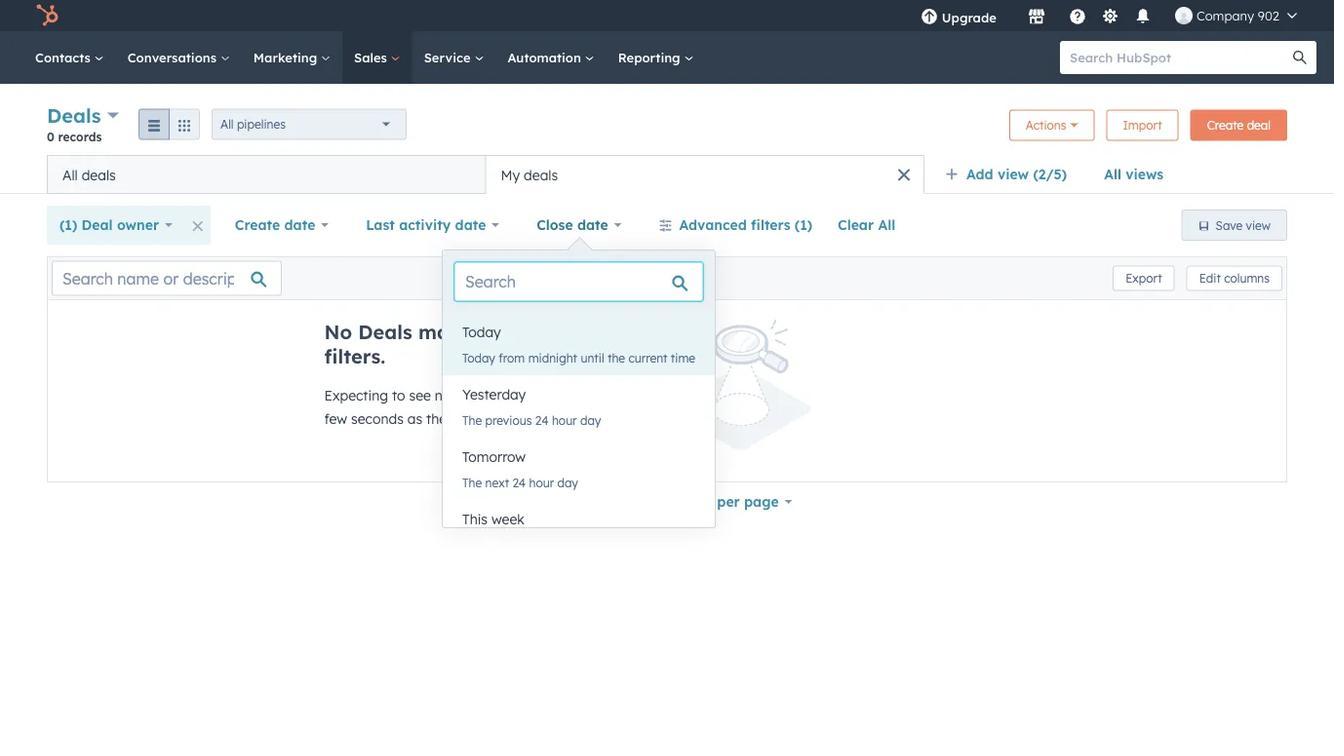 Task type: describe. For each thing, give the bounding box(es) containing it.
marketplaces button
[[1017, 0, 1057, 31]]

tomorrow
[[462, 449, 526, 466]]

create deal button
[[1191, 110, 1288, 141]]

yesterday the previous 24 hour day
[[462, 386, 601, 428]]

(1) inside button
[[795, 217, 813, 234]]

page
[[744, 494, 779, 511]]

automation link
[[496, 31, 607, 84]]

deals button
[[47, 101, 119, 130]]

upgrade image
[[921, 9, 938, 26]]

clear
[[838, 217, 874, 234]]

(2/5)
[[1034, 166, 1067, 183]]

help image
[[1069, 9, 1087, 26]]

filters
[[751, 217, 791, 234]]

settings link
[[1098, 5, 1123, 26]]

few
[[324, 411, 347, 428]]

no
[[324, 320, 352, 344]]

until
[[581, 351, 604, 365]]

all deals button
[[47, 155, 486, 194]]

all for all views
[[1105, 166, 1122, 183]]

service
[[424, 49, 475, 65]]

advanced
[[680, 217, 747, 234]]

the inside no deals match the current filters.
[[486, 320, 517, 344]]

(1) inside "popup button"
[[60, 217, 77, 234]]

yesterday
[[462, 386, 526, 403]]

create for create deal
[[1207, 118, 1244, 133]]

24 for yesterday
[[535, 413, 549, 428]]

all for all pipelines
[[221, 117, 234, 132]]

system
[[451, 411, 496, 428]]

views
[[1126, 166, 1164, 183]]

hubspot link
[[23, 4, 73, 27]]

try
[[511, 387, 531, 404]]

all for all deals
[[62, 166, 78, 183]]

upgrade
[[942, 9, 997, 25]]

the inside expecting to see new deals? try again in a few seconds as the system catches up.
[[426, 411, 447, 428]]

(1) deal owner
[[60, 217, 159, 234]]

all views link
[[1092, 155, 1177, 194]]

edit
[[1200, 271, 1221, 286]]

close date button
[[524, 206, 635, 245]]

next
[[485, 476, 509, 490]]

reporting
[[618, 49, 684, 65]]

a
[[590, 387, 599, 404]]

edit columns
[[1200, 271, 1270, 286]]

to
[[392, 387, 405, 404]]

export button
[[1113, 266, 1175, 291]]

create date button
[[222, 206, 342, 245]]

import button
[[1107, 110, 1179, 141]]

all pipelines
[[221, 117, 286, 132]]

from
[[499, 351, 525, 365]]

catches
[[500, 411, 550, 428]]

time
[[671, 351, 696, 365]]

create deal
[[1207, 118, 1271, 133]]

reporting link
[[607, 31, 706, 84]]

clear all button
[[825, 206, 908, 245]]

actions
[[1026, 118, 1067, 133]]

advanced filters (1) button
[[646, 206, 825, 245]]

902
[[1258, 7, 1280, 23]]

hubspot image
[[35, 4, 59, 27]]

per
[[717, 494, 740, 511]]

deals banner
[[47, 101, 1288, 155]]

24 for tomorrow
[[513, 476, 526, 490]]

save
[[1216, 218, 1243, 233]]

current inside today today from midnight until the current time
[[629, 351, 668, 365]]

settings image
[[1102, 8, 1119, 26]]

marketing
[[253, 49, 321, 65]]

owner
[[117, 217, 159, 234]]

service link
[[412, 31, 496, 84]]

view for add
[[998, 166, 1029, 183]]

search button
[[1284, 41, 1317, 74]]

advanced filters (1)
[[680, 217, 813, 234]]

all views
[[1105, 166, 1164, 183]]

Search name or description search field
[[52, 261, 282, 296]]

mateo roberts image
[[1176, 7, 1193, 24]]

current inside no deals match the current filters.
[[523, 320, 594, 344]]

midnight
[[528, 351, 578, 365]]

filters.
[[324, 344, 386, 369]]

create for create date
[[235, 217, 280, 234]]

25 per page
[[698, 494, 779, 511]]

deals for all deals
[[82, 166, 116, 183]]

records
[[58, 129, 102, 144]]

tomorrow button
[[443, 438, 715, 477]]

marketing link
[[242, 31, 342, 84]]

pipelines
[[237, 117, 286, 132]]

see
[[409, 387, 431, 404]]

company 902
[[1197, 7, 1280, 23]]

day for yesterday
[[580, 413, 601, 428]]



Task type: vqa. For each thing, say whether or not it's contained in the screenshot.
THE ONBOARDING.STEPS.FINALSTEP.TITLE icon
no



Task type: locate. For each thing, give the bounding box(es) containing it.
deals right "no"
[[358, 320, 413, 344]]

1 (1) from the left
[[60, 217, 77, 234]]

1 horizontal spatial create
[[1207, 118, 1244, 133]]

1 horizontal spatial 24
[[535, 413, 549, 428]]

conversations link
[[116, 31, 242, 84]]

hour for tomorrow
[[529, 476, 554, 490]]

0 horizontal spatial (1)
[[60, 217, 77, 234]]

edit columns button
[[1187, 266, 1283, 291]]

create inside button
[[1207, 118, 1244, 133]]

all left pipelines
[[221, 117, 234, 132]]

25
[[698, 494, 713, 511]]

date for close date
[[577, 217, 609, 234]]

this week button
[[443, 500, 715, 540]]

0 horizontal spatial date
[[284, 217, 316, 234]]

(1) deal owner button
[[47, 206, 185, 245]]

all deals
[[62, 166, 116, 183]]

today up from
[[462, 324, 501, 341]]

1 horizontal spatial (1)
[[795, 217, 813, 234]]

marketplaces image
[[1028, 9, 1046, 26]]

last
[[366, 217, 395, 234]]

0 vertical spatial the
[[486, 320, 517, 344]]

all inside "popup button"
[[221, 117, 234, 132]]

menu
[[907, 0, 1311, 31]]

no deals match the current filters.
[[324, 320, 594, 369]]

0 horizontal spatial deals
[[82, 166, 116, 183]]

notifications image
[[1135, 9, 1152, 26]]

24
[[535, 413, 549, 428], [513, 476, 526, 490]]

24 right next at the left bottom
[[513, 476, 526, 490]]

close
[[537, 217, 573, 234]]

0 horizontal spatial the
[[426, 411, 447, 428]]

1 deals from the left
[[82, 166, 116, 183]]

1 horizontal spatial deals
[[358, 320, 413, 344]]

deals
[[82, 166, 116, 183], [524, 166, 558, 183]]

hour
[[552, 413, 577, 428], [529, 476, 554, 490]]

today
[[462, 324, 501, 341], [462, 351, 496, 365]]

previous
[[485, 413, 532, 428]]

0 vertical spatial deals
[[47, 103, 101, 128]]

(1) left deal
[[60, 217, 77, 234]]

again
[[534, 387, 571, 404]]

this
[[462, 511, 488, 528]]

the up from
[[486, 320, 517, 344]]

hour right next at the left bottom
[[529, 476, 554, 490]]

1 vertical spatial hour
[[529, 476, 554, 490]]

1 vertical spatial today
[[462, 351, 496, 365]]

all pipelines button
[[212, 109, 407, 140]]

save view
[[1216, 218, 1271, 233]]

list box containing today
[[443, 313, 715, 563]]

2 horizontal spatial date
[[577, 217, 609, 234]]

hour inside the yesterday the previous 24 hour day
[[552, 413, 577, 428]]

create left deal
[[1207, 118, 1244, 133]]

week
[[492, 511, 525, 528]]

expecting
[[324, 387, 388, 404]]

create inside popup button
[[235, 217, 280, 234]]

view inside popup button
[[998, 166, 1029, 183]]

my deals
[[501, 166, 558, 183]]

24 left 'up.'
[[535, 413, 549, 428]]

deal
[[1247, 118, 1271, 133]]

the inside today today from midnight until the current time
[[608, 351, 625, 365]]

day inside tomorrow the next 24 hour day
[[558, 476, 578, 490]]

current up midnight
[[523, 320, 594, 344]]

0 horizontal spatial view
[[998, 166, 1029, 183]]

2 (1) from the left
[[795, 217, 813, 234]]

the left next at the left bottom
[[462, 476, 482, 490]]

all down 0 records
[[62, 166, 78, 183]]

3 date from the left
[[577, 217, 609, 234]]

the
[[486, 320, 517, 344], [608, 351, 625, 365], [426, 411, 447, 428]]

0 horizontal spatial 24
[[513, 476, 526, 490]]

contacts
[[35, 49, 94, 65]]

day for tomorrow
[[558, 476, 578, 490]]

1 date from the left
[[284, 217, 316, 234]]

1 horizontal spatial the
[[486, 320, 517, 344]]

2 vertical spatial the
[[426, 411, 447, 428]]

2 the from the top
[[462, 476, 482, 490]]

columns
[[1225, 271, 1270, 286]]

1 vertical spatial the
[[608, 351, 625, 365]]

date
[[284, 217, 316, 234], [455, 217, 486, 234], [577, 217, 609, 234]]

deals for my deals
[[524, 166, 558, 183]]

the for tomorrow
[[462, 476, 482, 490]]

new
[[435, 387, 461, 404]]

my deals button
[[486, 155, 925, 194]]

1 horizontal spatial current
[[629, 351, 668, 365]]

today today from midnight until the current time
[[462, 324, 696, 365]]

sales
[[354, 49, 391, 65]]

date right activity
[[455, 217, 486, 234]]

hour for yesterday
[[552, 413, 577, 428]]

yesterday button
[[443, 376, 715, 415]]

24 inside tomorrow the next 24 hour day
[[513, 476, 526, 490]]

contacts link
[[23, 31, 116, 84]]

conversations
[[128, 49, 220, 65]]

today button
[[443, 313, 715, 352]]

0 vertical spatial view
[[998, 166, 1029, 183]]

all left views
[[1105, 166, 1122, 183]]

view right add
[[998, 166, 1029, 183]]

0 vertical spatial 24
[[535, 413, 549, 428]]

date down all deals button
[[284, 217, 316, 234]]

my
[[501, 166, 520, 183]]

this week
[[462, 511, 525, 528]]

as
[[408, 411, 423, 428]]

1 horizontal spatial deals
[[524, 166, 558, 183]]

0 horizontal spatial create
[[235, 217, 280, 234]]

0 vertical spatial today
[[462, 324, 501, 341]]

day
[[580, 413, 601, 428], [558, 476, 578, 490]]

company
[[1197, 7, 1255, 23]]

day inside the yesterday the previous 24 hour day
[[580, 413, 601, 428]]

day down 'a'
[[580, 413, 601, 428]]

create down all deals button
[[235, 217, 280, 234]]

1 vertical spatial deals
[[358, 320, 413, 344]]

the down deals? at bottom
[[462, 413, 482, 428]]

import
[[1123, 118, 1163, 133]]

export
[[1126, 271, 1163, 286]]

create date
[[235, 217, 316, 234]]

Search search field
[[455, 262, 704, 301]]

the for yesterday
[[462, 413, 482, 428]]

tomorrow the next 24 hour day
[[462, 449, 578, 490]]

up.
[[554, 411, 574, 428]]

0 vertical spatial create
[[1207, 118, 1244, 133]]

the inside the yesterday the previous 24 hour day
[[462, 413, 482, 428]]

company 902 button
[[1164, 0, 1309, 31]]

last activity date
[[366, 217, 486, 234]]

group inside deals banner
[[139, 109, 200, 140]]

(1)
[[60, 217, 77, 234], [795, 217, 813, 234]]

close date
[[537, 217, 609, 234]]

date inside "popup button"
[[577, 217, 609, 234]]

view for save
[[1246, 218, 1271, 233]]

deal
[[82, 217, 113, 234]]

current
[[523, 320, 594, 344], [629, 351, 668, 365]]

deals inside no deals match the current filters.
[[358, 320, 413, 344]]

match
[[419, 320, 480, 344]]

hour inside tomorrow the next 24 hour day
[[529, 476, 554, 490]]

deals?
[[465, 387, 508, 404]]

deals inside popup button
[[47, 103, 101, 128]]

0 vertical spatial the
[[462, 413, 482, 428]]

1 horizontal spatial date
[[455, 217, 486, 234]]

2 today from the top
[[462, 351, 496, 365]]

0 vertical spatial hour
[[552, 413, 577, 428]]

help button
[[1061, 0, 1095, 31]]

2 date from the left
[[455, 217, 486, 234]]

1 vertical spatial 24
[[513, 476, 526, 490]]

notifications button
[[1127, 0, 1160, 31]]

0 vertical spatial day
[[580, 413, 601, 428]]

2 deals from the left
[[524, 166, 558, 183]]

create
[[1207, 118, 1244, 133], [235, 217, 280, 234]]

sales link
[[342, 31, 412, 84]]

24 inside the yesterday the previous 24 hour day
[[535, 413, 549, 428]]

25 per page button
[[685, 483, 805, 522]]

1 today from the top
[[462, 324, 501, 341]]

view inside button
[[1246, 218, 1271, 233]]

today left from
[[462, 351, 496, 365]]

0 horizontal spatial day
[[558, 476, 578, 490]]

deals right my at the top left
[[524, 166, 558, 183]]

add
[[967, 166, 994, 183]]

the inside tomorrow the next 24 hour day
[[462, 476, 482, 490]]

all right clear
[[878, 217, 896, 234]]

group
[[139, 109, 200, 140]]

1 horizontal spatial day
[[580, 413, 601, 428]]

actions button
[[1010, 110, 1095, 141]]

0 vertical spatial current
[[523, 320, 594, 344]]

deals down records
[[82, 166, 116, 183]]

1 vertical spatial create
[[235, 217, 280, 234]]

automation
[[508, 49, 585, 65]]

day up this week button
[[558, 476, 578, 490]]

1 vertical spatial day
[[558, 476, 578, 490]]

menu containing company 902
[[907, 0, 1311, 31]]

current left time
[[629, 351, 668, 365]]

expecting to see new deals? try again in a few seconds as the system catches up.
[[324, 387, 599, 428]]

1 the from the top
[[462, 413, 482, 428]]

the right as
[[426, 411, 447, 428]]

search image
[[1294, 51, 1307, 64]]

1 vertical spatial view
[[1246, 218, 1271, 233]]

the
[[462, 413, 482, 428], [462, 476, 482, 490]]

view
[[998, 166, 1029, 183], [1246, 218, 1271, 233]]

2 horizontal spatial the
[[608, 351, 625, 365]]

(1) right the filters
[[795, 217, 813, 234]]

hour down again
[[552, 413, 577, 428]]

1 vertical spatial current
[[629, 351, 668, 365]]

view right save
[[1246, 218, 1271, 233]]

the right until
[[608, 351, 625, 365]]

in
[[575, 387, 587, 404]]

date for create date
[[284, 217, 316, 234]]

add view (2/5)
[[967, 166, 1067, 183]]

0 horizontal spatial deals
[[47, 103, 101, 128]]

0 horizontal spatial current
[[523, 320, 594, 344]]

list box
[[443, 313, 715, 563]]

Search HubSpot search field
[[1061, 41, 1300, 74]]

activity
[[399, 217, 451, 234]]

date right close
[[577, 217, 609, 234]]

clear all
[[838, 217, 896, 234]]

1 horizontal spatial view
[[1246, 218, 1271, 233]]

add view (2/5) button
[[933, 155, 1092, 194]]

deals up 0 records
[[47, 103, 101, 128]]

1 vertical spatial the
[[462, 476, 482, 490]]



